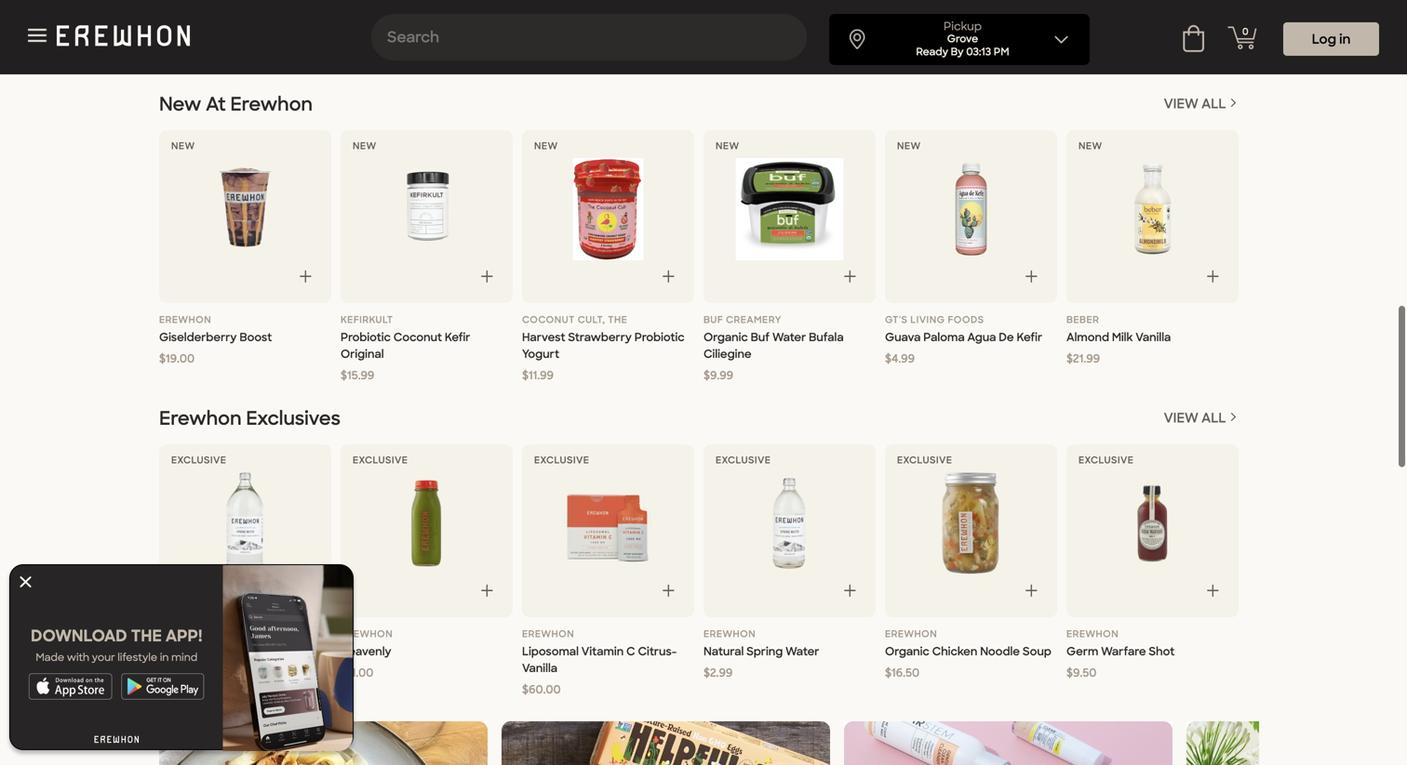 Task type: locate. For each thing, give the bounding box(es) containing it.
probiotic coconut kefir original image
[[350, 158, 503, 261]]

1 all from the top
[[1201, 95, 1226, 113]]

2 new from the left
[[353, 140, 376, 152]]

spring inside the erewhon natural spring water $ 2.99
[[746, 645, 783, 659]]

in inside 0 log in
[[1339, 31, 1351, 48]]

bufala
[[809, 330, 844, 345]]

6 exclusive from the left
[[1079, 455, 1134, 467]]

2 probiotic from the left
[[634, 330, 685, 345]]

kefirkult probiotic coconut kefir original $ 15.99
[[341, 314, 470, 383]]

organic up 16.50
[[885, 645, 929, 659]]

exclusive for 2.99
[[716, 455, 771, 467]]

pm
[[994, 45, 1009, 59]]

1 vertical spatial in
[[160, 651, 169, 665]]

1 probiotic from the left
[[341, 330, 391, 345]]

vanilla right milk
[[1136, 330, 1171, 345]]

heavenly image
[[350, 473, 503, 575]]

2 view all from the top
[[1164, 410, 1229, 427]]

erewhon natural spring water $ 2.99
[[704, 629, 819, 681]]

erewhon for erewhon natural spring water $ 2.99
[[704, 629, 756, 641]]

exclusive for 3.99
[[171, 455, 227, 467]]

in right log at the top of the page
[[1339, 31, 1351, 48]]

guava paloma agua de kefir image
[[894, 158, 1048, 261]]

erewhon for erewhon giselderberry boost $ 19.00
[[159, 314, 211, 326]]

natural spring water link up 2.99
[[704, 644, 876, 661]]

erewhon heavenly $ 11.00
[[341, 629, 393, 681]]

shot
[[1149, 645, 1175, 659]]

probiotic coconut kefir original link
[[341, 329, 513, 363]]

21.99
[[1073, 352, 1100, 366]]

erewhon up 2.99
[[704, 629, 756, 641]]

4 new from the left
[[716, 140, 739, 152]]

19.00
[[166, 352, 195, 366]]

vanilla inside erewhon liposomal vitamin c citrus- vanilla $ 60.00
[[522, 662, 557, 676]]

2 view from the top
[[1164, 410, 1198, 427]]

citrus-
[[638, 645, 677, 659]]

0 horizontal spatial in
[[160, 651, 169, 665]]

11.99
[[529, 369, 554, 383]]

1 horizontal spatial in
[[1339, 31, 1351, 48]]

de
[[999, 330, 1014, 345]]

erewhon up mind
[[159, 629, 211, 641]]

spring
[[202, 645, 238, 659], [746, 645, 783, 659]]

4 exclusive from the left
[[716, 455, 771, 467]]

2 spring from the left
[[746, 645, 783, 659]]

natural for 2.99
[[704, 645, 744, 659]]

probiotic
[[341, 330, 391, 345], [634, 330, 685, 345]]

exclusive for 9.50
[[1079, 455, 1134, 467]]

$ inside erewhon germ warfare shot $ 9.50
[[1066, 666, 1073, 681]]

2 kefir from the left
[[1017, 330, 1042, 345]]

pickup grove ready by 03:13 pm
[[916, 19, 1009, 59]]

1 spring from the left
[[202, 645, 238, 659]]

harvest
[[522, 330, 565, 345]]

$ inside coconut cult, the harvest strawberry probiotic yogurt $ 11.99
[[522, 369, 529, 383]]

exclusive for 16.50
[[897, 455, 952, 467]]

vitamin
[[581, 645, 624, 659]]

buf
[[704, 314, 723, 326], [751, 330, 770, 345]]

0 vertical spatial organic
[[704, 330, 748, 345]]

paloma
[[923, 330, 965, 345]]

coconut inside coconut cult, the harvest strawberry probiotic yogurt $ 11.99
[[522, 314, 575, 326]]

organic up ciliegine
[[704, 330, 748, 345]]

new for living
[[897, 140, 921, 152]]

erewhon up liposomal
[[522, 629, 574, 641]]

living
[[910, 314, 945, 326]]

by
[[951, 45, 964, 59]]

plus icon image for 19.00
[[300, 270, 312, 283]]

natural up 3.99
[[159, 645, 199, 659]]

$ inside the erewhon natural spring water $ 2.99
[[704, 666, 710, 681]]

organic chicken noodle soup image
[[894, 473, 1048, 575]]

1 vertical spatial coconut
[[393, 330, 442, 345]]

3 exclusive from the left
[[534, 455, 589, 467]]

plus icon image for 11.99
[[663, 270, 675, 283]]

natural spring water image
[[168, 473, 322, 575], [713, 473, 866, 575]]

0 log in
[[1242, 26, 1351, 48]]

1 horizontal spatial kefir
[[1017, 330, 1042, 345]]

new down "new"
[[171, 140, 195, 152]]

0 horizontal spatial probiotic
[[341, 330, 391, 345]]

1 horizontal spatial natural spring water link
[[704, 644, 876, 661]]

erewhon down 19.00
[[159, 407, 242, 431]]

erewhon up "germ"
[[1066, 629, 1119, 641]]

0
[[1242, 26, 1249, 38]]

erewhon inside erewhon liposomal vitamin c citrus- vanilla $ 60.00
[[522, 629, 574, 641]]

erewhon liposomal vitamin c citrus- vanilla $ 60.00
[[522, 629, 677, 697]]

coconut
[[522, 314, 575, 326], [393, 330, 442, 345]]

$ inside kefirkult probiotic coconut kefir original $ 15.99
[[341, 369, 347, 383]]

noodle
[[980, 645, 1020, 659]]

germ warfare shot link
[[1066, 644, 1239, 661]]

natural up 2.99
[[704, 645, 744, 659]]

kefir left harvest
[[445, 330, 470, 345]]

in up 3.99
[[160, 651, 169, 665]]

probiotic up original
[[341, 330, 391, 345]]

view all
[[1164, 95, 1229, 113], [1164, 410, 1229, 427]]

beber almond milk vanilla $ 21.99
[[1066, 314, 1171, 366]]

natural spring water image for 3.99
[[168, 473, 322, 575]]

new up guava paloma agua de kefir image
[[897, 140, 921, 152]]

0 horizontal spatial spring
[[202, 645, 238, 659]]

at
[[206, 92, 226, 116]]

2 exclusive from the left
[[353, 455, 408, 467]]

1 horizontal spatial vanilla
[[1136, 330, 1171, 345]]

60.00
[[529, 683, 561, 697]]

water inside buf creamery organic buf water bufala ciliegine $ 9.99
[[772, 330, 806, 345]]

0 vertical spatial in
[[1339, 31, 1351, 48]]

0 horizontal spatial natural spring water link
[[159, 644, 331, 661]]

erewhon inside erewhon natural spring water $ 3.99
[[159, 629, 211, 641]]

1 view all from the top
[[1164, 95, 1229, 113]]

6 new from the left
[[1079, 140, 1102, 152]]

natural inside the erewhon natural spring water $ 2.99
[[704, 645, 744, 659]]

3 new from the left
[[534, 140, 558, 152]]

erewhon for erewhon organic chicken noodle soup $ 16.50
[[885, 629, 937, 641]]

0 horizontal spatial organic
[[704, 330, 748, 345]]

1 horizontal spatial natural spring water image
[[713, 473, 866, 575]]

1 horizontal spatial probiotic
[[634, 330, 685, 345]]

water inside erewhon natural spring water $ 3.99
[[241, 645, 275, 659]]

new for almond
[[1079, 140, 1102, 152]]

exclusive for 60.00
[[534, 455, 589, 467]]

0 horizontal spatial kefir
[[445, 330, 470, 345]]

all for erewhon exclusives
[[1201, 410, 1226, 427]]

probiotic inside coconut cult, the harvest strawberry probiotic yogurt $ 11.99
[[634, 330, 685, 345]]

erewhon up 16.50
[[885, 629, 937, 641]]

kefirkult
[[341, 314, 393, 326]]

agua
[[967, 330, 996, 345]]

new up 'organic buf water bufala ciliegine' image
[[716, 140, 739, 152]]

2 natural spring water image from the left
[[713, 473, 866, 575]]

1 horizontal spatial coconut
[[522, 314, 575, 326]]

spring inside erewhon natural spring water $ 3.99
[[202, 645, 238, 659]]

erewhon inside erewhon giselderberry boost $ 19.00
[[159, 314, 211, 326]]

combo plates image
[[693, 0, 1197, 56]]

0 vertical spatial all
[[1201, 95, 1226, 113]]

exclusive up the germ warfare shot 'image'
[[1079, 455, 1134, 467]]

1 horizontal spatial natural
[[704, 645, 744, 659]]

erewhon organic chicken noodle soup $ 16.50
[[885, 629, 1051, 681]]

kefir
[[445, 330, 470, 345], [1017, 330, 1042, 345]]

buf up ciliegine
[[704, 314, 723, 326]]

plus icon image
[[300, 270, 312, 283], [481, 270, 493, 283], [663, 270, 675, 283], [844, 270, 856, 283], [1025, 270, 1038, 283], [1207, 270, 1219, 283], [300, 585, 312, 598], [481, 585, 493, 598], [663, 585, 675, 598], [844, 585, 856, 598], [1025, 585, 1038, 598], [1207, 585, 1219, 598]]

9.99
[[710, 369, 733, 383]]

0 vertical spatial vanilla
[[1136, 330, 1171, 345]]

0 vertical spatial view all
[[1164, 95, 1229, 113]]

0 horizontal spatial natural
[[159, 645, 199, 659]]

0 vertical spatial coconut
[[522, 314, 575, 326]]

natural spring water link for 2.99
[[704, 644, 876, 661]]

erewhon for erewhon exclusives
[[159, 407, 242, 431]]

erewhon inside erewhon germ warfare shot $ 9.50
[[1066, 629, 1119, 641]]

new up "probiotic coconut kefir original" image
[[353, 140, 376, 152]]

1 natural spring water link from the left
[[159, 644, 331, 661]]

erewhon up heavenly on the left bottom of the page
[[341, 629, 393, 641]]

1 vertical spatial view
[[1164, 410, 1198, 427]]

buf down creamery
[[751, 330, 770, 345]]

natural for 3.99
[[159, 645, 199, 659]]

heavenly
[[341, 645, 391, 659]]

yogurt
[[522, 347, 559, 362]]

probiotic right strawberry
[[634, 330, 685, 345]]

1 vertical spatial all
[[1201, 410, 1226, 427]]

1 kefir from the left
[[445, 330, 470, 345]]

0 vertical spatial buf
[[704, 314, 723, 326]]

natural spring water link
[[159, 644, 331, 661], [704, 644, 876, 661]]

0 horizontal spatial vanilla
[[522, 662, 557, 676]]

2 natural from the left
[[704, 645, 744, 659]]

water inside the erewhon natural spring water $ 2.99
[[786, 645, 819, 659]]

your
[[92, 651, 115, 665]]

in inside download the app! made with your lifestyle in mind
[[160, 651, 169, 665]]

spring for 3.99
[[202, 645, 238, 659]]

chicken
[[932, 645, 977, 659]]

new up the almond milk vanilla 'image'
[[1079, 140, 1102, 152]]

water for 3.99
[[241, 645, 275, 659]]

exclusive up liposomal vitamin c citrus-vanilla image
[[534, 455, 589, 467]]

view
[[1164, 95, 1198, 113], [1164, 410, 1198, 427]]

organic inside the erewhon organic chicken noodle soup $ 16.50
[[885, 645, 929, 659]]

15.99
[[347, 369, 374, 383]]

close_icon image
[[20, 577, 31, 588]]

exclusive up organic chicken noodle soup image
[[897, 455, 952, 467]]

kefir right 'de'
[[1017, 330, 1042, 345]]

4.99
[[891, 352, 915, 366]]

1 vertical spatial organic
[[885, 645, 929, 659]]

erewhon inside the erewhon natural spring water $ 2.99
[[704, 629, 756, 641]]

5 new from the left
[[897, 140, 921, 152]]

5 exclusive from the left
[[897, 455, 952, 467]]

2 natural spring water link from the left
[[704, 644, 876, 661]]

made
[[36, 651, 64, 665]]

2 all from the top
[[1201, 410, 1226, 427]]

organic buf water bufala ciliegine link
[[704, 329, 876, 363]]

0 vertical spatial view
[[1164, 95, 1198, 113]]

03:13
[[966, 45, 991, 59]]

1 vertical spatial buf
[[751, 330, 770, 345]]

natural inside erewhon natural spring water $ 3.99
[[159, 645, 199, 659]]

1 vertical spatial vanilla
[[522, 662, 557, 676]]

exclusive down erewhon exclusives
[[171, 455, 227, 467]]

plus icon image for 9.50
[[1207, 585, 1219, 598]]

erewhon up giselderberry boost
[[159, 314, 211, 326]]

1 view from the top
[[1164, 95, 1198, 113]]

0 horizontal spatial natural spring water image
[[168, 473, 322, 575]]

natural spring water image for 2.99
[[713, 473, 866, 575]]

1 vertical spatial view all
[[1164, 410, 1229, 427]]

exclusive up the heavenly image
[[353, 455, 408, 467]]

1 natural from the left
[[159, 645, 199, 659]]

ciliegine
[[704, 347, 752, 362]]

erewhon for erewhon liposomal vitamin c citrus- vanilla $ 60.00
[[522, 629, 574, 641]]

plus icon image for 4.99
[[1025, 270, 1038, 283]]

exclusive down 9.99
[[716, 455, 771, 467]]

1 natural spring water image from the left
[[168, 473, 322, 575]]

erewhon
[[230, 92, 313, 116], [159, 314, 211, 326], [159, 407, 242, 431], [159, 629, 211, 641], [341, 629, 393, 641], [522, 629, 574, 641], [704, 629, 756, 641], [885, 629, 937, 641], [1066, 629, 1119, 641]]

0 horizontal spatial coconut
[[393, 330, 442, 345]]

$
[[159, 352, 166, 366], [885, 352, 891, 366], [1066, 352, 1073, 366], [341, 369, 347, 383], [522, 369, 529, 383], [704, 369, 710, 383], [159, 666, 166, 681], [341, 666, 347, 681], [704, 666, 710, 681], [885, 666, 891, 681], [1066, 666, 1073, 681], [522, 683, 529, 697]]

in
[[1339, 31, 1351, 48], [160, 651, 169, 665]]

1 horizontal spatial organic
[[885, 645, 929, 659]]

vanilla down liposomal
[[522, 662, 557, 676]]

new
[[171, 140, 195, 152], [353, 140, 376, 152], [534, 140, 558, 152], [716, 140, 739, 152], [897, 140, 921, 152], [1079, 140, 1102, 152]]

cult,
[[578, 314, 605, 326]]

liposomal vitamin c citrus-vanilla image
[[531, 473, 685, 575]]

$ inside the erewhon organic chicken noodle soup $ 16.50
[[885, 666, 891, 681]]

gt's living foods guava paloma agua de kefir $ 4.99
[[885, 314, 1042, 366]]

$ inside erewhon liposomal vitamin c citrus- vanilla $ 60.00
[[522, 683, 529, 697]]

1 new from the left
[[171, 140, 195, 152]]

1 exclusive from the left
[[171, 455, 227, 467]]

almond
[[1066, 330, 1109, 345]]

view all for new at erewhon
[[1164, 95, 1229, 113]]

all
[[1201, 95, 1226, 113], [1201, 410, 1226, 427]]

1 horizontal spatial spring
[[746, 645, 783, 659]]

exclusive
[[171, 455, 227, 467], [353, 455, 408, 467], [534, 455, 589, 467], [716, 455, 771, 467], [897, 455, 952, 467], [1079, 455, 1134, 467]]

erewhon inside the erewhon organic chicken noodle soup $ 16.50
[[885, 629, 937, 641]]

new up harvest strawberry probiotic yogurt image
[[534, 140, 558, 152]]

natural spring water link up 3.99
[[159, 644, 331, 661]]

vanilla
[[1136, 330, 1171, 345], [522, 662, 557, 676]]



Task type: vqa. For each thing, say whether or not it's contained in the screenshot.
Gt'S Living Foods Guava Paloma Agua De Kefir $ 4.99
yes



Task type: describe. For each thing, give the bounding box(es) containing it.
soup
[[1023, 645, 1051, 659]]

c
[[626, 645, 635, 659]]

plus icon image for 16.50
[[1025, 585, 1038, 598]]

catering image
[[1225, 0, 1407, 56]]

ready
[[916, 45, 948, 59]]

plus icon image for 15.99
[[481, 270, 493, 283]]

plus icon image for 3.99
[[300, 585, 312, 598]]

erewhon giselderberry boost $ 19.00
[[159, 314, 272, 366]]

almond milk vanilla image
[[1076, 158, 1229, 261]]

Search text field
[[371, 14, 807, 60]]

gt's
[[885, 314, 908, 326]]

vanilla inside beber almond milk vanilla $ 21.99
[[1136, 330, 1171, 345]]

all for new at erewhon
[[1201, 95, 1226, 113]]

$ inside erewhon heavenly $ 11.00
[[341, 666, 347, 681]]

coconut inside kefirkult probiotic coconut kefir original $ 15.99
[[393, 330, 442, 345]]

the
[[131, 626, 162, 647]]

$ inside beber almond milk vanilla $ 21.99
[[1066, 352, 1073, 366]]

plus icon image for 11.00
[[481, 585, 493, 598]]

new for cult,
[[534, 140, 558, 152]]

buf creamery organic buf water bufala ciliegine $ 9.99
[[704, 314, 844, 383]]

0 horizontal spatial buf
[[704, 314, 723, 326]]

download the app! made with your lifestyle in mind
[[31, 626, 202, 665]]

spring for 2.99
[[746, 645, 783, 659]]

plus icon image for 60.00
[[663, 585, 675, 598]]

giselderberry boost link
[[159, 329, 331, 346]]

mind
[[171, 651, 197, 665]]

download
[[31, 626, 127, 647]]

germ warfare shot image
[[1076, 473, 1229, 575]]

germ
[[1066, 645, 1098, 659]]

grove
[[947, 32, 978, 46]]

kefir inside kefirkult probiotic coconut kefir original $ 15.99
[[445, 330, 470, 345]]

warfare
[[1101, 645, 1146, 659]]

erewhon exclusives
[[159, 407, 341, 431]]

log
[[1312, 31, 1336, 48]]

giselderberry boost
[[159, 330, 272, 345]]

app!
[[165, 626, 202, 647]]

$ inside gt's living foods guava paloma agua de kefir $ 4.99
[[885, 352, 891, 366]]

new at erewhon
[[159, 92, 313, 116]]

with
[[67, 651, 89, 665]]

16.50
[[891, 666, 920, 681]]

kefir inside gt's living foods guava paloma agua de kefir $ 4.99
[[1017, 330, 1042, 345]]

creamery
[[726, 314, 782, 326]]

organic chicken noodle soup link
[[885, 644, 1057, 661]]

2.99
[[710, 666, 733, 681]]

coconut cult, the harvest strawberry probiotic yogurt $ 11.99
[[522, 314, 685, 383]]

view for erewhon exclusives
[[1164, 410, 1198, 427]]

liposomal
[[522, 645, 579, 659]]

plus icon image for 9.99
[[844, 270, 856, 283]]

erewhon for erewhon heavenly $ 11.00
[[341, 629, 393, 641]]

strawberry
[[568, 330, 632, 345]]

beber
[[1066, 314, 1099, 326]]

foods
[[948, 314, 984, 326]]

exclusive for 11.00
[[353, 455, 408, 467]]

view all for erewhon exclusives
[[1164, 410, 1229, 427]]

erewhon natural spring water $ 3.99
[[159, 629, 275, 681]]

organic buf water bufala ciliegine image
[[713, 158, 866, 261]]

natural spring water link for 3.99
[[159, 644, 331, 661]]

giselderberry boost image
[[168, 158, 322, 261]]

exclusives
[[246, 407, 341, 431]]

new for creamery
[[716, 140, 739, 152]]

pickup
[[944, 19, 982, 34]]

new for giselderberry boost
[[171, 140, 195, 152]]

guava
[[885, 330, 921, 345]]

organic inside buf creamery organic buf water bufala ciliegine $ 9.99
[[704, 330, 748, 345]]

harvest strawberry probiotic yogurt image
[[531, 158, 685, 261]]

the
[[608, 314, 627, 326]]

erewhon right at
[[230, 92, 313, 116]]

lifestyle
[[118, 651, 157, 665]]

new
[[159, 92, 201, 116]]

almond milk vanilla link
[[1066, 329, 1239, 346]]

probiotic inside kefirkult probiotic coconut kefir original $ 15.99
[[341, 330, 391, 345]]

9.50
[[1073, 666, 1097, 681]]

heavenly link
[[341, 644, 513, 661]]

guava paloma agua de kefir link
[[885, 329, 1057, 346]]

view for new at erewhon
[[1164, 95, 1198, 113]]

plus icon image for 21.99
[[1207, 270, 1219, 283]]

erewhon for erewhon germ warfare shot $ 9.50
[[1066, 629, 1119, 641]]

1 horizontal spatial buf
[[751, 330, 770, 345]]

original
[[341, 347, 384, 362]]

new for probiotic
[[353, 140, 376, 152]]

erewhon for erewhon natural spring water $ 3.99
[[159, 629, 211, 641]]

erewhon germ warfare shot $ 9.50
[[1066, 629, 1175, 681]]

water for 2.99
[[786, 645, 819, 659]]

milk
[[1112, 330, 1133, 345]]

$ inside erewhon natural spring water $ 3.99
[[159, 666, 166, 681]]

plus icon image for 2.99
[[844, 585, 856, 598]]

11.00
[[347, 666, 374, 681]]

$ inside buf creamery organic buf water bufala ciliegine $ 9.99
[[704, 369, 710, 383]]

harvest strawberry probiotic yogurt link
[[522, 329, 694, 363]]

$ inside erewhon giselderberry boost $ 19.00
[[159, 352, 166, 366]]

liposomal vitamin c citrus- vanilla link
[[522, 644, 694, 677]]

organic cafe image
[[162, 0, 665, 56]]

3.99
[[166, 666, 189, 681]]



